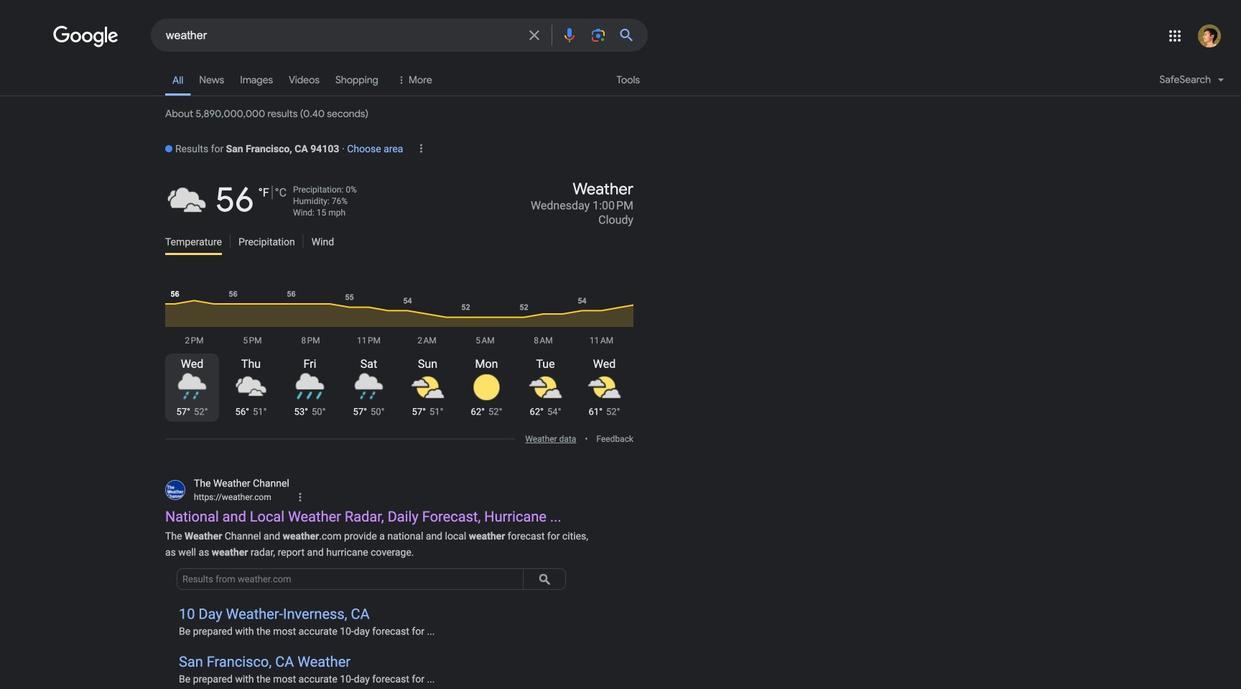 Task type: vqa. For each thing, say whether or not it's contained in the screenshot.
third the 0 from the bottom
no



Task type: locate. For each thing, give the bounding box(es) containing it.
°celsius element
[[275, 186, 287, 199]]

navigation
[[0, 63, 1242, 98]]

wednesday element up partly cloudy icon
[[578, 354, 632, 369]]

saturday element
[[342, 354, 396, 369]]

1 wednesday element from the left
[[165, 354, 219, 369]]

sunday element
[[401, 354, 455, 369]]

heading
[[165, 138, 339, 164], [399, 180, 634, 227]]

None search field
[[0, 18, 648, 52]]

tuesday element
[[519, 354, 573, 369]]

mostly sunny image
[[528, 370, 563, 405]]

None text field
[[194, 491, 271, 504]]

search icon image
[[534, 568, 555, 590]]

1 horizontal spatial wednesday element
[[578, 354, 632, 369]]

wednesday element up light rain image at the bottom left of page
[[165, 354, 219, 369]]

Search text field
[[166, 27, 517, 45]]

cloudy image
[[165, 180, 208, 223]]

cloudy image
[[234, 370, 268, 405]]

0 horizontal spatial heading
[[165, 138, 339, 164]]

0 horizontal spatial wednesday element
[[165, 354, 219, 369]]

2 wednesday element from the left
[[578, 354, 632, 369]]

wednesday element
[[165, 354, 219, 369], [578, 354, 632, 369]]

1 horizontal spatial heading
[[399, 180, 634, 227]]

rain image
[[293, 370, 327, 405]]

google image
[[53, 26, 119, 47]]

wednesday element for partly cloudy icon
[[578, 354, 632, 369]]



Task type: describe. For each thing, give the bounding box(es) containing it.
monday element
[[460, 354, 514, 369]]

light rain image
[[352, 370, 386, 405]]

search by image image
[[590, 27, 607, 44]]

light rain image
[[175, 370, 209, 405]]

sunny image
[[470, 370, 504, 405]]

thursday element
[[224, 354, 278, 369]]

wednesday element for light rain image at the bottom left of page
[[165, 354, 219, 369]]

friday element
[[283, 354, 337, 369]]

1 vertical spatial heading
[[399, 180, 634, 227]]

Results from weather.com text field
[[177, 568, 524, 590]]

0 vertical spatial heading
[[165, 138, 339, 164]]

partly cloudy image
[[587, 370, 622, 405]]

partly cloudy image
[[411, 370, 445, 405]]

search by voice image
[[561, 27, 578, 44]]



